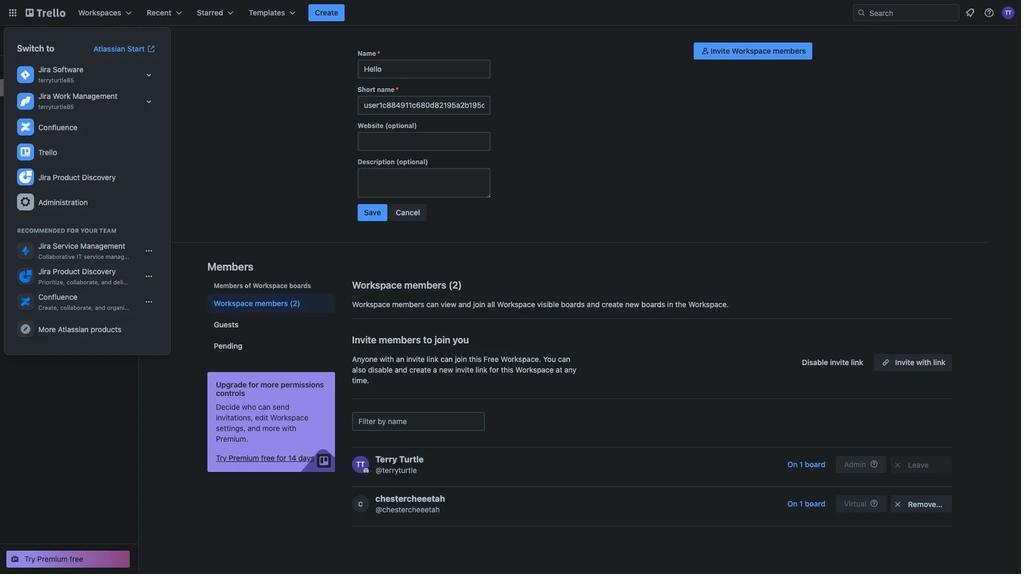 Task type: describe. For each thing, give the bounding box(es) containing it.
hello
[[28, 31, 46, 39]]

decide
[[216, 403, 240, 412]]

management for jira service management
[[80, 242, 125, 250]]

terry turtle @terryturtle
[[375, 454, 424, 475]]

administration link
[[13, 190, 162, 215]]

premium for try premium free for 14 days
[[229, 454, 259, 463]]

Filter by name text field
[[352, 412, 485, 431]]

0 horizontal spatial your
[[6, 178, 23, 187]]

your
[[133, 304, 145, 311]]

with for invite
[[916, 358, 931, 367]]

jira for jira product discovery
[[38, 173, 51, 182]]

an
[[396, 355, 404, 364]]

for inside anyone with an invite link can join this free workspace. you can also disable and create a new invite link for this workspace at any time.
[[489, 366, 499, 374]]

0 vertical spatial workspace members
[[352, 279, 446, 291]]

h
[[11, 34, 19, 47]]

and inside upgrade for more permissions controls decide who can send invitations, edit workspace settings, and more with premium.
[[248, 424, 260, 433]]

0 vertical spatial more
[[261, 380, 279, 389]]

service
[[53, 242, 78, 250]]

2
[[452, 279, 458, 291]]

hello link
[[28, 31, 46, 39]]

invite inside button
[[830, 358, 849, 367]]

at
[[556, 366, 562, 374]]

expand image
[[143, 69, 155, 81]]

templates
[[249, 8, 285, 17]]

members inside members link
[[23, 83, 56, 92]]

1 for chestercheeetah
[[799, 500, 803, 508]]

confluence link
[[13, 115, 162, 140]]

more atlassian products
[[38, 325, 121, 334]]

send
[[273, 403, 289, 412]]

the
[[675, 300, 686, 309]]

switch to
[[17, 43, 54, 53]]

jira product discovery options menu image
[[145, 272, 153, 281]]

name
[[377, 86, 395, 93]]

invitations,
[[216, 413, 253, 422]]

pending link
[[207, 337, 335, 356]]

0 horizontal spatial to
[[46, 43, 54, 53]]

boards left 'in'
[[641, 300, 665, 309]]

settings,
[[216, 424, 246, 433]]

2 vertical spatial members
[[214, 282, 243, 289]]

boards up (2)
[[289, 282, 311, 289]]

link inside button
[[851, 358, 863, 367]]

terryturtle85 inside jira work management terryturtle85
[[38, 103, 74, 110]]

and inside the jira product discovery prioritize, collaborate, and deliver new ideas
[[101, 279, 112, 286]]

0 vertical spatial atlassian
[[93, 44, 125, 53]]

prioritize,
[[38, 279, 65, 286]]

pending
[[214, 342, 242, 350]]

disable invite link
[[802, 358, 863, 367]]

for inside upgrade for more permissions controls decide who can send invitations, edit workspace settings, and more with premium.
[[249, 380, 259, 389]]

starred
[[197, 8, 223, 17]]

can inside upgrade for more permissions controls decide who can send invitations, edit workspace settings, and more with premium.
[[258, 403, 271, 412]]

recommended for your team
[[17, 227, 116, 234]]

1 vertical spatial your
[[81, 227, 98, 234]]

collaborate, inside the jira product discovery prioritize, collaborate, and deliver new ideas
[[67, 279, 100, 286]]

on 1 board link for terry turtle
[[781, 456, 832, 473]]

new inside anyone with an invite link can join this free workspace. you can also disable and create a new invite link for this workspace at any time.
[[439, 366, 453, 374]]

try for try premium free for 14 days
[[216, 454, 227, 463]]

14
[[288, 454, 296, 463]]

Search field
[[866, 5, 959, 21]]

you
[[543, 355, 556, 364]]

workspaces button
[[72, 4, 138, 21]]

workspace members can view and join all workspace visible boards and create new boards in the workspace.
[[352, 300, 729, 309]]

)
[[458, 279, 462, 291]]

( 2 )
[[449, 279, 462, 291]]

product for jira product discovery prioritize, collaborate, and deliver new ideas
[[53, 267, 80, 276]]

start
[[127, 44, 145, 53]]

jira for jira software terryturtle85
[[38, 65, 51, 74]]

can up at
[[558, 355, 570, 364]]

administration
[[38, 198, 88, 207]]

create,
[[38, 304, 59, 311]]

remove…
[[908, 500, 942, 509]]

a
[[433, 366, 437, 374]]

on 1 board link for chestercheeetah
[[781, 496, 832, 513]]

disable
[[802, 358, 828, 367]]

@terryturtle
[[375, 466, 417, 475]]

0 vertical spatial this
[[469, 355, 482, 364]]

management for jira work management
[[73, 92, 117, 101]]

board for chestercheeetah
[[805, 500, 825, 508]]

name *
[[358, 49, 380, 57]]

atlassian start
[[93, 44, 145, 53]]

who
[[242, 403, 256, 412]]

try for try premium free
[[24, 555, 35, 564]]

short name *
[[358, 86, 399, 93]]

visible
[[537, 300, 559, 309]]

more
[[38, 325, 56, 334]]

upgrade for more permissions controls decide who can send invitations, edit workspace settings, and more with premium.
[[216, 380, 324, 444]]

discovery for jira product discovery
[[82, 173, 116, 182]]

it
[[77, 253, 82, 260]]

templates button
[[242, 4, 302, 21]]

try premium free
[[24, 555, 83, 564]]

1 horizontal spatial workspace.
[[688, 300, 729, 309]]

primary element
[[0, 0, 1021, 26]]

admin button
[[836, 456, 886, 473]]

atlassian start link
[[87, 40, 162, 57]]

workspaces
[[78, 8, 121, 17]]

discovery for jira product discovery prioritize, collaborate, and deliver new ideas
[[82, 267, 116, 276]]

(optional) for website (optional)
[[385, 122, 417, 129]]

board for terry turtle
[[805, 460, 825, 469]]

invite for invite with link
[[895, 358, 914, 367]]

1 vertical spatial more
[[262, 424, 280, 433]]

jira product discovery
[[38, 173, 116, 182]]

product for jira product discovery
[[53, 173, 80, 182]]

recommended
[[17, 227, 65, 234]]

can down you
[[441, 355, 453, 364]]

and inside confluence create, collaborate, and organize your work
[[95, 304, 105, 311]]

description (optional)
[[358, 158, 428, 165]]

workspace inside upgrade for more permissions controls decide who can send invitations, edit workspace settings, and more with premium.
[[270, 413, 308, 422]]

boards right visible
[[561, 300, 585, 309]]

guests link
[[207, 315, 335, 334]]

website
[[358, 122, 384, 129]]

premium for try premium free
[[37, 555, 68, 564]]

c
[[358, 500, 363, 508]]

(2)
[[290, 299, 300, 308]]

anyone with an invite link can join this free workspace. you can also disable and create a new invite link for this workspace at any time.
[[352, 355, 576, 385]]

ideas
[[147, 279, 162, 286]]

free inside hello free
[[28, 42, 41, 49]]

link inside button
[[933, 358, 946, 367]]

invite workspace members
[[711, 47, 806, 55]]

jams
[[23, 196, 42, 205]]

for inside button
[[277, 454, 286, 463]]

0 horizontal spatial join
[[435, 334, 450, 345]]

terry turtle (terryturtle) image
[[1002, 6, 1015, 19]]

with for anyone
[[380, 355, 394, 364]]

create inside anyone with an invite link can join this free workspace. you can also disable and create a new invite link for this workspace at any time.
[[409, 366, 431, 374]]

cancel button
[[389, 204, 426, 221]]

on 1 board for chestercheeetah
[[787, 500, 825, 508]]

starred button
[[191, 4, 240, 21]]

(optional) for description (optional)
[[396, 158, 428, 165]]



Task type: locate. For each thing, give the bounding box(es) containing it.
0 horizontal spatial for
[[249, 380, 259, 389]]

workspace members down the of
[[214, 299, 288, 308]]

free inside anyone with an invite link can join this free workspace. you can also disable and create a new invite link for this workspace at any time.
[[484, 355, 499, 364]]

2 jira from the top
[[38, 92, 51, 101]]

1 vertical spatial invite
[[352, 334, 376, 345]]

switch to… image
[[7, 7, 18, 18]]

jira left work
[[38, 92, 51, 101]]

0 horizontal spatial workspace members
[[214, 299, 288, 308]]

your boards
[[6, 178, 49, 187]]

and down an
[[395, 366, 407, 374]]

sm image inside invite workspace members button
[[700, 46, 711, 56]]

permissions
[[281, 380, 324, 389]]

new left 'in'
[[625, 300, 639, 309]]

1 board from the top
[[805, 460, 825, 469]]

try
[[216, 454, 227, 463], [24, 555, 35, 564]]

on 1 board left admin
[[787, 460, 825, 469]]

atlassian
[[93, 44, 125, 53], [58, 325, 89, 334]]

(optional) right description
[[396, 158, 428, 165]]

back to home image
[[26, 4, 65, 21]]

1 confluence from the top
[[38, 123, 78, 132]]

workspace
[[732, 47, 771, 55], [6, 122, 46, 130], [352, 279, 402, 291], [253, 282, 288, 289], [214, 299, 253, 308], [352, 300, 390, 309], [497, 300, 535, 309], [515, 366, 554, 374], [270, 413, 308, 422]]

atlassian left start
[[93, 44, 125, 53]]

(optional)
[[385, 122, 417, 129], [396, 158, 428, 165]]

try premium free for 14 days button
[[216, 453, 314, 464]]

1 for terry turtle
[[799, 460, 803, 469]]

2 on from the top
[[787, 500, 798, 508]]

0 horizontal spatial invite
[[352, 334, 376, 345]]

discovery down the service
[[82, 267, 116, 276]]

and down edit
[[248, 424, 260, 433]]

on 1 board left virtual
[[787, 500, 825, 508]]

jira
[[38, 65, 51, 74], [38, 92, 51, 101], [38, 173, 51, 182], [38, 242, 51, 250], [38, 267, 51, 276]]

0 horizontal spatial create
[[409, 366, 431, 374]]

0 horizontal spatial atlassian
[[58, 325, 89, 334]]

None text field
[[358, 96, 491, 115], [358, 168, 491, 198], [358, 96, 491, 115], [358, 168, 491, 198]]

0 horizontal spatial premium
[[37, 555, 68, 564]]

0 vertical spatial product
[[53, 173, 80, 182]]

0 vertical spatial workspace.
[[688, 300, 729, 309]]

0 vertical spatial collaborate,
[[67, 279, 100, 286]]

admin
[[844, 460, 866, 469]]

management up the service
[[80, 242, 125, 250]]

any
[[564, 366, 576, 374]]

try inside try premium free for 14 days button
[[216, 454, 227, 463]]

jira for jira work management terryturtle85
[[38, 92, 51, 101]]

discovery down calendar link
[[82, 173, 116, 182]]

2 horizontal spatial with
[[916, 358, 931, 367]]

2 on 1 board link from the top
[[781, 496, 832, 513]]

1 horizontal spatial atlassian
[[93, 44, 125, 53]]

with inside button
[[916, 358, 931, 367]]

0 vertical spatial discovery
[[82, 173, 116, 182]]

on 1 board link left admin
[[781, 456, 832, 473]]

invite for invite members to join you
[[352, 334, 376, 345]]

workspace inside anyone with an invite link can join this free workspace. you can also disable and create a new invite link for this workspace at any time.
[[515, 366, 554, 374]]

invite for invite workspace members
[[711, 47, 730, 55]]

(
[[449, 279, 452, 291]]

can
[[426, 300, 439, 309], [441, 355, 453, 364], [558, 355, 570, 364], [258, 403, 271, 412]]

and left jims on the left top of the page
[[44, 196, 56, 205]]

0 notifications image
[[964, 6, 976, 19]]

to
[[46, 43, 54, 53], [423, 334, 432, 345]]

invite right disable
[[830, 358, 849, 367]]

atlassian right more
[[58, 325, 89, 334]]

0 vertical spatial free
[[28, 42, 41, 49]]

* right the name
[[377, 49, 380, 57]]

terryturtle85 inside jira software terryturtle85
[[38, 77, 74, 84]]

organize
[[107, 304, 131, 311]]

invite members to join you
[[352, 334, 469, 345]]

2 horizontal spatial invite
[[895, 358, 914, 367]]

hello free
[[28, 31, 46, 49]]

disable
[[368, 366, 393, 374]]

jira inside the jira product discovery prioritize, collaborate, and deliver new ideas
[[38, 267, 51, 276]]

your
[[6, 178, 23, 187], [81, 227, 98, 234]]

and left organize
[[95, 304, 105, 311]]

members of workspace boards
[[214, 282, 311, 289]]

confluence for confluence
[[38, 123, 78, 132]]

members link
[[0, 79, 138, 96]]

save button
[[358, 204, 387, 221]]

boards link
[[0, 62, 138, 79]]

1 vertical spatial new
[[625, 300, 639, 309]]

0 vertical spatial management
[[73, 92, 117, 101]]

jira service management options menu image
[[145, 247, 153, 255]]

1 vertical spatial workspace.
[[501, 355, 541, 364]]

more atlassian products link
[[13, 317, 162, 342]]

1 vertical spatial *
[[396, 86, 399, 93]]

1 vertical spatial atlassian
[[58, 325, 89, 334]]

sm image inside remove… link
[[892, 499, 903, 510]]

description
[[358, 158, 395, 165]]

days
[[298, 454, 314, 463]]

switch
[[17, 43, 44, 53]]

management
[[73, 92, 117, 101], [80, 242, 125, 250]]

sm image
[[700, 46, 711, 56], [892, 499, 903, 510]]

all
[[487, 300, 495, 309]]

more up send
[[261, 380, 279, 389]]

open information menu image
[[984, 7, 994, 18]]

1 terryturtle85 from the top
[[38, 77, 74, 84]]

* right name
[[396, 86, 399, 93]]

to right hello free in the top of the page
[[46, 43, 54, 53]]

1 horizontal spatial invite
[[455, 366, 474, 374]]

discovery inside the jira product discovery prioritize, collaborate, and deliver new ideas
[[82, 267, 116, 276]]

0 horizontal spatial workspace.
[[501, 355, 541, 364]]

1 on from the top
[[787, 460, 798, 469]]

can left view
[[426, 300, 439, 309]]

0 vertical spatial on 1 board
[[787, 460, 825, 469]]

to left you
[[423, 334, 432, 345]]

leave
[[908, 461, 929, 470]]

0 horizontal spatial this
[[469, 355, 482, 364]]

confluence up the create,
[[38, 293, 78, 302]]

jira for jira product discovery prioritize, collaborate, and deliver new ideas
[[38, 267, 51, 276]]

2 vertical spatial join
[[455, 355, 467, 364]]

workspace. right the on the right of page
[[688, 300, 729, 309]]

1 vertical spatial terryturtle85
[[38, 103, 74, 110]]

try inside try premium free button
[[24, 555, 35, 564]]

2 horizontal spatial join
[[473, 300, 485, 309]]

confluence inside confluence create, collaborate, and organize your work
[[38, 293, 78, 302]]

1 1 from the top
[[799, 460, 803, 469]]

create
[[602, 300, 623, 309], [409, 366, 431, 374]]

confluence
[[38, 123, 78, 132], [38, 293, 78, 302]]

search image
[[857, 9, 866, 17]]

1 vertical spatial this
[[501, 366, 513, 374]]

1 horizontal spatial join
[[455, 355, 467, 364]]

0 vertical spatial confluence
[[38, 123, 78, 132]]

invite with link
[[895, 358, 946, 367]]

1 vertical spatial collaborate,
[[60, 304, 93, 311]]

0 vertical spatial (optional)
[[385, 122, 417, 129]]

1 on 1 board from the top
[[787, 460, 825, 469]]

management inside jira service management collaborative it service management
[[80, 242, 125, 250]]

1 horizontal spatial *
[[396, 86, 399, 93]]

0 horizontal spatial *
[[377, 49, 380, 57]]

more down edit
[[262, 424, 280, 433]]

jira product discovery prioritize, collaborate, and deliver new ideas
[[38, 267, 162, 286]]

1 horizontal spatial free
[[484, 355, 499, 364]]

and right visible
[[587, 300, 600, 309]]

members inside invite workspace members button
[[773, 47, 806, 55]]

1 horizontal spatial to
[[423, 334, 432, 345]]

jira for jira service management collaborative it service management
[[38, 242, 51, 250]]

1 vertical spatial try
[[24, 555, 35, 564]]

0 vertical spatial try
[[216, 454, 227, 463]]

0 horizontal spatial with
[[282, 424, 296, 433]]

2 discovery from the top
[[82, 267, 116, 276]]

5 jira from the top
[[38, 267, 51, 276]]

work
[[53, 92, 71, 101]]

0 vertical spatial *
[[377, 49, 380, 57]]

members down 'boards'
[[23, 83, 56, 92]]

None text field
[[358, 60, 491, 79], [358, 132, 491, 151], [358, 60, 491, 79], [358, 132, 491, 151]]

join
[[473, 300, 485, 309], [435, 334, 450, 345], [455, 355, 467, 364]]

join down you
[[455, 355, 467, 364]]

your right for
[[81, 227, 98, 234]]

1 discovery from the top
[[82, 173, 116, 182]]

guests
[[214, 320, 238, 329]]

1 jira from the top
[[38, 65, 51, 74]]

remove… link
[[891, 496, 952, 513]]

1 vertical spatial premium
[[37, 555, 68, 564]]

members up the of
[[207, 260, 253, 273]]

0 vertical spatial new
[[134, 279, 145, 286]]

1 vertical spatial discovery
[[82, 267, 116, 276]]

your boards with 1 items element
[[6, 176, 107, 189]]

boards
[[23, 66, 48, 75]]

virtual
[[844, 500, 866, 508]]

2 confluence from the top
[[38, 293, 78, 302]]

products
[[91, 325, 121, 334]]

3 jira from the top
[[38, 173, 51, 182]]

0 vertical spatial on
[[787, 460, 798, 469]]

recent button
[[140, 4, 188, 21]]

calendar
[[23, 157, 54, 165]]

1 vertical spatial board
[[805, 500, 825, 508]]

on 1 board for terry turtle
[[787, 460, 825, 469]]

1
[[799, 460, 803, 469], [799, 500, 803, 508]]

on for chestercheeetah
[[787, 500, 798, 508]]

2 horizontal spatial new
[[625, 300, 639, 309]]

chestercheeetah
[[375, 494, 445, 504]]

(optional) right website
[[385, 122, 417, 129]]

workspace navigation collapse icon image
[[116, 33, 131, 48]]

workspace inside button
[[732, 47, 771, 55]]

calendar link
[[23, 156, 132, 166]]

jira inside jira service management collaborative it service management
[[38, 242, 51, 250]]

1 horizontal spatial new
[[439, 366, 453, 374]]

1 vertical spatial confluence
[[38, 293, 78, 302]]

sm image
[[892, 460, 903, 471]]

sm image for remove… link
[[892, 499, 903, 510]]

workspace members
[[352, 279, 446, 291], [214, 299, 288, 308]]

service
[[84, 253, 104, 260]]

expand image
[[143, 95, 155, 108]]

2 vertical spatial invite
[[895, 358, 914, 367]]

sm image for invite workspace members button
[[700, 46, 711, 56]]

1 vertical spatial (optional)
[[396, 158, 428, 165]]

1 vertical spatial free
[[70, 555, 83, 564]]

terryturtle85 down software
[[38, 77, 74, 84]]

discovery inside 'link'
[[82, 173, 116, 182]]

collaborate, up more atlassian products
[[60, 304, 93, 311]]

invite inside invite with link button
[[895, 358, 914, 367]]

on for terry turtle
[[787, 460, 798, 469]]

name
[[358, 49, 376, 57]]

@chestercheeetah
[[375, 505, 440, 514]]

invite
[[711, 47, 730, 55], [352, 334, 376, 345], [895, 358, 914, 367]]

free for try premium free for 14 days
[[261, 454, 275, 463]]

invite right an
[[406, 355, 425, 364]]

confluence create, collaborate, and organize your work
[[38, 293, 160, 311]]

0 vertical spatial join
[[473, 300, 485, 309]]

and inside anyone with an invite link can join this free workspace. you can also disable and create a new invite link for this workspace at any time.
[[395, 366, 407, 374]]

2 board from the top
[[805, 500, 825, 508]]

2 product from the top
[[53, 267, 80, 276]]

cancel
[[396, 208, 420, 217]]

jira inside 'link'
[[38, 173, 51, 182]]

jira up prioritize, on the top
[[38, 267, 51, 276]]

confluence inside confluence link
[[38, 123, 78, 132]]

jira inside jira work management terryturtle85
[[38, 92, 51, 101]]

discovery
[[82, 173, 116, 182], [82, 267, 116, 276]]

0 vertical spatial create
[[602, 300, 623, 309]]

management inside jira work management terryturtle85
[[73, 92, 117, 101]]

join left you
[[435, 334, 450, 345]]

0 horizontal spatial try
[[24, 555, 35, 564]]

invite right a
[[455, 366, 474, 374]]

new right a
[[439, 366, 453, 374]]

0 vertical spatial free
[[261, 454, 275, 463]]

1 horizontal spatial invite
[[711, 47, 730, 55]]

members
[[23, 83, 56, 92], [207, 260, 253, 273], [214, 282, 243, 289]]

1 horizontal spatial your
[[81, 227, 98, 234]]

jira down recommended
[[38, 242, 51, 250]]

your up settings image
[[6, 178, 23, 187]]

confluence up 'table' 'link'
[[38, 123, 78, 132]]

management up confluence link
[[73, 92, 117, 101]]

terry
[[375, 454, 397, 465]]

1 vertical spatial create
[[409, 366, 431, 374]]

1 horizontal spatial free
[[261, 454, 275, 463]]

try premium free for 14 days
[[216, 454, 314, 463]]

you
[[453, 334, 469, 345]]

1 vertical spatial on 1 board link
[[781, 496, 832, 513]]

members left the of
[[214, 282, 243, 289]]

1 horizontal spatial with
[[380, 355, 394, 364]]

1 vertical spatial on 1 board
[[787, 500, 825, 508]]

terryturtle85 down work
[[38, 103, 74, 110]]

2 on 1 board from the top
[[787, 500, 825, 508]]

1 on 1 board link from the top
[[781, 456, 832, 473]]

new left ideas
[[134, 279, 145, 286]]

workspace. left the you
[[501, 355, 541, 364]]

0 horizontal spatial sm image
[[700, 46, 711, 56]]

product inside the jira product discovery prioritize, collaborate, and deliver new ideas
[[53, 267, 80, 276]]

disable invite link button
[[796, 354, 870, 371]]

on 1 board link left virtual
[[781, 496, 832, 513]]

2 vertical spatial new
[[439, 366, 453, 374]]

0 vertical spatial premium
[[229, 454, 259, 463]]

terryturtle85
[[38, 77, 74, 84], [38, 103, 74, 110]]

0 vertical spatial invite
[[711, 47, 730, 55]]

1 vertical spatial product
[[53, 267, 80, 276]]

1 vertical spatial to
[[423, 334, 432, 345]]

join inside anyone with an invite link can join this free workspace. you can also disable and create a new invite link for this workspace at any time.
[[455, 355, 467, 364]]

1 vertical spatial sm image
[[892, 499, 903, 510]]

0 vertical spatial members
[[23, 83, 56, 92]]

board left virtual
[[805, 500, 825, 508]]

jira product discovery link
[[13, 165, 162, 190]]

controls
[[216, 389, 245, 398]]

collaborate, up confluence create, collaborate, and organize your work on the bottom
[[67, 279, 100, 286]]

turtle
[[399, 454, 424, 465]]

try premium free button
[[6, 551, 130, 568]]

jira inside jira software terryturtle85
[[38, 65, 51, 74]]

0 vertical spatial 1
[[799, 460, 803, 469]]

time.
[[352, 376, 369, 385]]

of
[[245, 282, 251, 289]]

2 horizontal spatial invite
[[830, 358, 849, 367]]

jams and jims
[[23, 196, 74, 205]]

boards up jams
[[24, 178, 49, 187]]

new inside the jira product discovery prioritize, collaborate, and deliver new ideas
[[134, 279, 145, 286]]

and left deliver
[[101, 279, 112, 286]]

deliver
[[113, 279, 132, 286]]

1 horizontal spatial this
[[501, 366, 513, 374]]

4 jira from the top
[[38, 242, 51, 250]]

this member is an admin of this workspace. image
[[364, 469, 369, 473]]

2 vertical spatial for
[[277, 454, 286, 463]]

board
[[805, 460, 825, 469], [805, 500, 825, 508]]

0 vertical spatial board
[[805, 460, 825, 469]]

table link
[[23, 139, 132, 149]]

for
[[489, 366, 499, 374], [249, 380, 259, 389], [277, 454, 286, 463]]

jira work management terryturtle85
[[38, 92, 117, 110]]

board left admin
[[805, 460, 825, 469]]

and right view
[[458, 300, 471, 309]]

0 horizontal spatial invite
[[406, 355, 425, 364]]

collaborative
[[38, 253, 75, 260]]

1 horizontal spatial try
[[216, 454, 227, 463]]

product down collaborative
[[53, 267, 80, 276]]

jira down "switch to"
[[38, 65, 51, 74]]

with inside upgrade for more permissions controls decide who can send invitations, edit workspace settings, and more with premium.
[[282, 424, 296, 433]]

invite inside invite workspace members button
[[711, 47, 730, 55]]

workspace members left the ( in the left of the page
[[352, 279, 446, 291]]

free for try premium free
[[70, 555, 83, 564]]

h link
[[6, 32, 23, 49]]

0 horizontal spatial free
[[70, 555, 83, 564]]

1 horizontal spatial create
[[602, 300, 623, 309]]

join left all
[[473, 300, 485, 309]]

0 vertical spatial for
[[489, 366, 499, 374]]

1 horizontal spatial sm image
[[892, 499, 903, 510]]

1 product from the top
[[53, 173, 80, 182]]

1 horizontal spatial for
[[277, 454, 286, 463]]

save
[[364, 208, 381, 217]]

create button
[[308, 4, 345, 21]]

workspace views
[[6, 122, 68, 130]]

0 horizontal spatial new
[[134, 279, 145, 286]]

product inside 'link'
[[53, 173, 80, 182]]

1 vertical spatial 1
[[799, 500, 803, 508]]

can up edit
[[258, 403, 271, 412]]

organizationdetailform element
[[358, 49, 491, 225]]

2 1 from the top
[[799, 500, 803, 508]]

confluence for confluence create, collaborate, and organize your work
[[38, 293, 78, 302]]

0 vertical spatial terryturtle85
[[38, 77, 74, 84]]

settings image
[[19, 196, 32, 208]]

1 vertical spatial members
[[207, 260, 253, 273]]

0 vertical spatial your
[[6, 178, 23, 187]]

jims
[[58, 196, 74, 205]]

with inside anyone with an invite link can join this free workspace. you can also disable and create a new invite link for this workspace at any time.
[[380, 355, 394, 364]]

in
[[667, 300, 673, 309]]

workspace. inside anyone with an invite link can join this free workspace. you can also disable and create a new invite link for this workspace at any time.
[[501, 355, 541, 364]]

premium
[[229, 454, 259, 463], [37, 555, 68, 564]]

1 vertical spatial free
[[484, 355, 499, 364]]

2 terryturtle85 from the top
[[38, 103, 74, 110]]

collaborate, inside confluence create, collaborate, and organize your work
[[60, 304, 93, 311]]

1 vertical spatial management
[[80, 242, 125, 250]]

1 vertical spatial join
[[435, 334, 450, 345]]

jira down calendar on the left top
[[38, 173, 51, 182]]

product down calendar link
[[53, 173, 80, 182]]

0 vertical spatial on 1 board link
[[781, 456, 832, 473]]

0 horizontal spatial free
[[28, 42, 41, 49]]

confluence options menu image
[[145, 298, 153, 306]]

1 vertical spatial workspace members
[[214, 299, 288, 308]]



Task type: vqa. For each thing, say whether or not it's contained in the screenshot.
Jenny (jennymarshall15) image to the right
no



